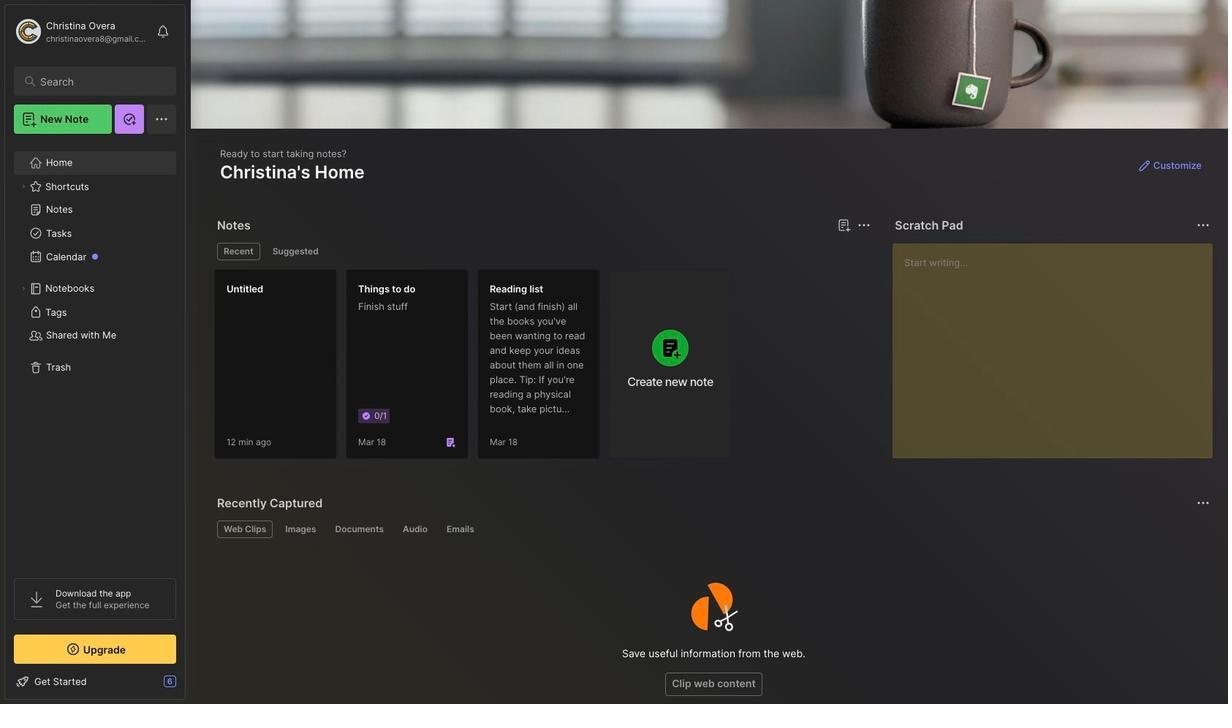 Task type: describe. For each thing, give the bounding box(es) containing it.
Search text field
[[40, 75, 163, 89]]

tree inside main element
[[5, 143, 185, 565]]

expand notebooks image
[[19, 285, 28, 293]]



Task type: vqa. For each thing, say whether or not it's contained in the screenshot.
More actions field
yes



Task type: locate. For each thing, give the bounding box(es) containing it.
1 vertical spatial tab list
[[217, 521, 1208, 538]]

tab
[[217, 243, 260, 260], [266, 243, 325, 260], [217, 521, 273, 538], [279, 521, 323, 538], [329, 521, 391, 538], [396, 521, 434, 538], [440, 521, 481, 538]]

None search field
[[40, 72, 163, 90]]

tab list
[[217, 243, 869, 260], [217, 521, 1208, 538]]

0 vertical spatial tab list
[[217, 243, 869, 260]]

Start writing… text field
[[905, 244, 1213, 447]]

2 tab list from the top
[[217, 521, 1208, 538]]

click to collapse image
[[185, 677, 196, 695]]

More actions field
[[855, 215, 875, 236], [1194, 215, 1214, 236], [1194, 493, 1214, 514]]

more actions image
[[856, 217, 874, 234], [1195, 217, 1213, 234], [1195, 494, 1213, 512]]

none search field inside main element
[[40, 72, 163, 90]]

tree
[[5, 143, 185, 565]]

Help and Learning task checklist field
[[5, 670, 185, 693]]

1 tab list from the top
[[217, 243, 869, 260]]

Account field
[[14, 17, 149, 46]]

main element
[[0, 0, 190, 704]]

row group
[[214, 269, 741, 468]]



